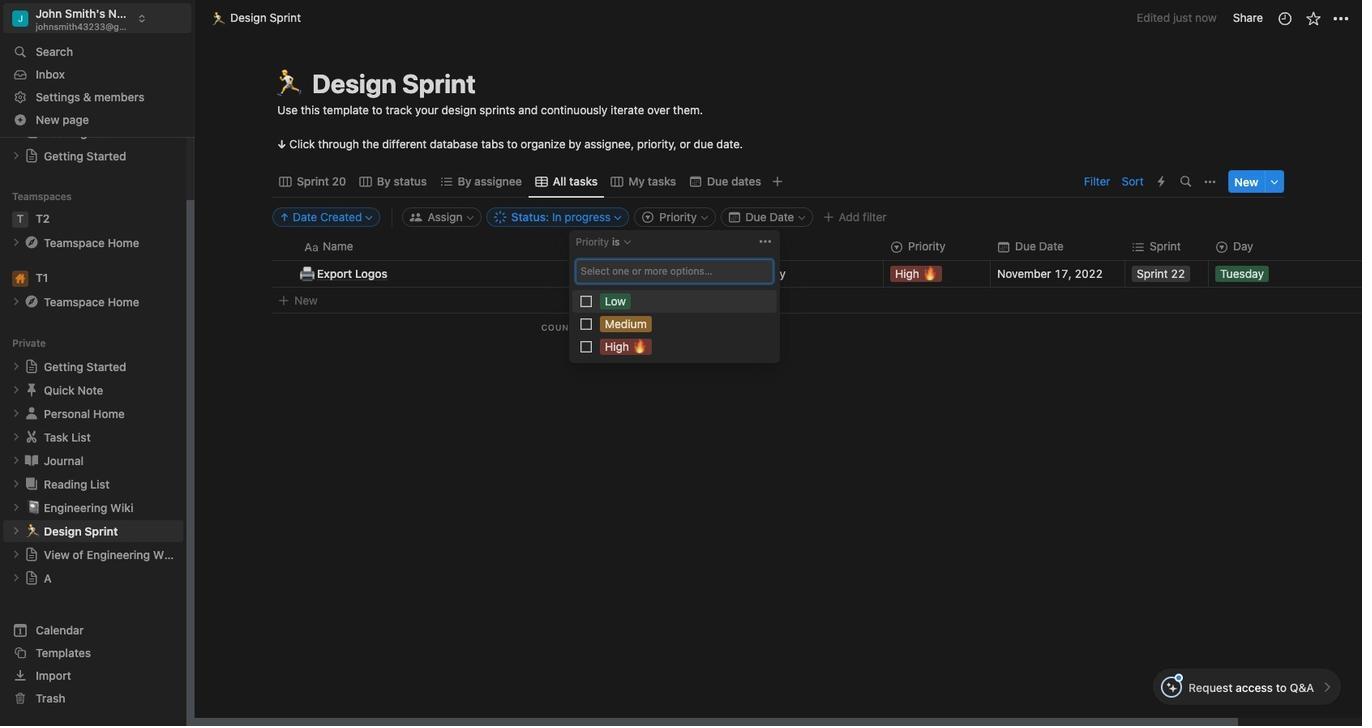 Task type: describe. For each thing, give the bounding box(es) containing it.
🏃 image
[[212, 9, 226, 27]]

1 vertical spatial 🏃 image
[[26, 522, 41, 540]]

4 open image from the top
[[11, 480, 21, 489]]

change page icon image for seventh open icon from the top
[[24, 548, 39, 562]]

6 open image from the top
[[11, 503, 21, 513]]

1 open image from the top
[[11, 238, 21, 248]]

4 tab from the left
[[529, 171, 605, 193]]

3 tab from the left
[[434, 171, 529, 193]]

change page icon image for 7th open icon from the bottom
[[24, 294, 40, 310]]

t image
[[12, 212, 28, 228]]

0 vertical spatial 🔥 image
[[923, 264, 938, 283]]

1 horizontal spatial 🏃 image
[[275, 65, 304, 103]]

4 open image from the top
[[11, 409, 21, 419]]

7 open image from the top
[[11, 550, 21, 560]]

updates image
[[1277, 10, 1293, 26]]

5 open image from the top
[[11, 527, 21, 536]]

📓 image
[[26, 498, 41, 517]]



Task type: locate. For each thing, give the bounding box(es) containing it.
tab
[[273, 171, 353, 193], [353, 171, 434, 193], [434, 171, 529, 193], [529, 171, 605, 193], [605, 171, 683, 193], [683, 171, 768, 193]]

1 tab from the left
[[273, 171, 353, 193]]

🖨 image
[[300, 265, 315, 283]]

create and view automations image
[[1159, 176, 1166, 188]]

3 open image from the top
[[11, 456, 21, 466]]

1 open image from the top
[[11, 151, 21, 161]]

5 tab from the left
[[605, 171, 683, 193]]

change page icon image for 2nd open image from the bottom
[[24, 476, 40, 493]]

open image
[[11, 151, 21, 161], [11, 362, 21, 372], [11, 456, 21, 466], [11, 480, 21, 489], [11, 527, 21, 536]]

1 horizontal spatial 🔥 image
[[923, 264, 938, 283]]

5 open image from the top
[[11, 433, 21, 442]]

tab list
[[273, 166, 1080, 198]]

🔥 image
[[923, 264, 938, 283], [633, 337, 647, 356]]

change page icon image
[[24, 149, 39, 163], [24, 235, 40, 251], [24, 294, 40, 310], [24, 360, 39, 374], [24, 382, 40, 399], [24, 406, 40, 422], [24, 429, 40, 446], [24, 453, 40, 469], [24, 476, 40, 493], [24, 548, 39, 562], [24, 571, 39, 586]]

0 horizontal spatial 🔥 image
[[633, 337, 647, 356]]

change page icon image for 6th open icon from the bottom
[[24, 382, 40, 399]]

change page icon image for 3rd open image from the bottom
[[24, 453, 40, 469]]

change page icon image for second open image from the top
[[24, 360, 39, 374]]

2 open image from the top
[[11, 362, 21, 372]]

change page icon image for fifth open icon from the top
[[24, 429, 40, 446]]

6 tab from the left
[[683, 171, 768, 193]]

change page icon image for 5th open image from the bottom of the page
[[24, 149, 39, 163]]

open image
[[11, 238, 21, 248], [11, 297, 21, 307], [11, 386, 21, 395], [11, 409, 21, 419], [11, 433, 21, 442], [11, 503, 21, 513], [11, 550, 21, 560], [11, 574, 21, 583]]

1 vertical spatial 🔥 image
[[633, 337, 647, 356]]

change page icon image for fourth open icon from the top
[[24, 406, 40, 422]]

3 open image from the top
[[11, 386, 21, 395]]

🏃 image
[[275, 65, 304, 103], [26, 522, 41, 540]]

change page icon image for 1st open icon from the bottom of the page
[[24, 571, 39, 586]]

0 horizontal spatial 🏃 image
[[26, 522, 41, 540]]

8 open image from the top
[[11, 574, 21, 583]]

0 vertical spatial 🏃 image
[[275, 65, 304, 103]]

favorite image
[[1306, 10, 1322, 26]]

Select one or more options… text field
[[581, 265, 764, 279]]

2 tab from the left
[[353, 171, 434, 193]]

2 open image from the top
[[11, 297, 21, 307]]

change page icon image for first open icon from the top
[[24, 235, 40, 251]]



Task type: vqa. For each thing, say whether or not it's contained in the screenshot.
the Comments IMAGE
no



